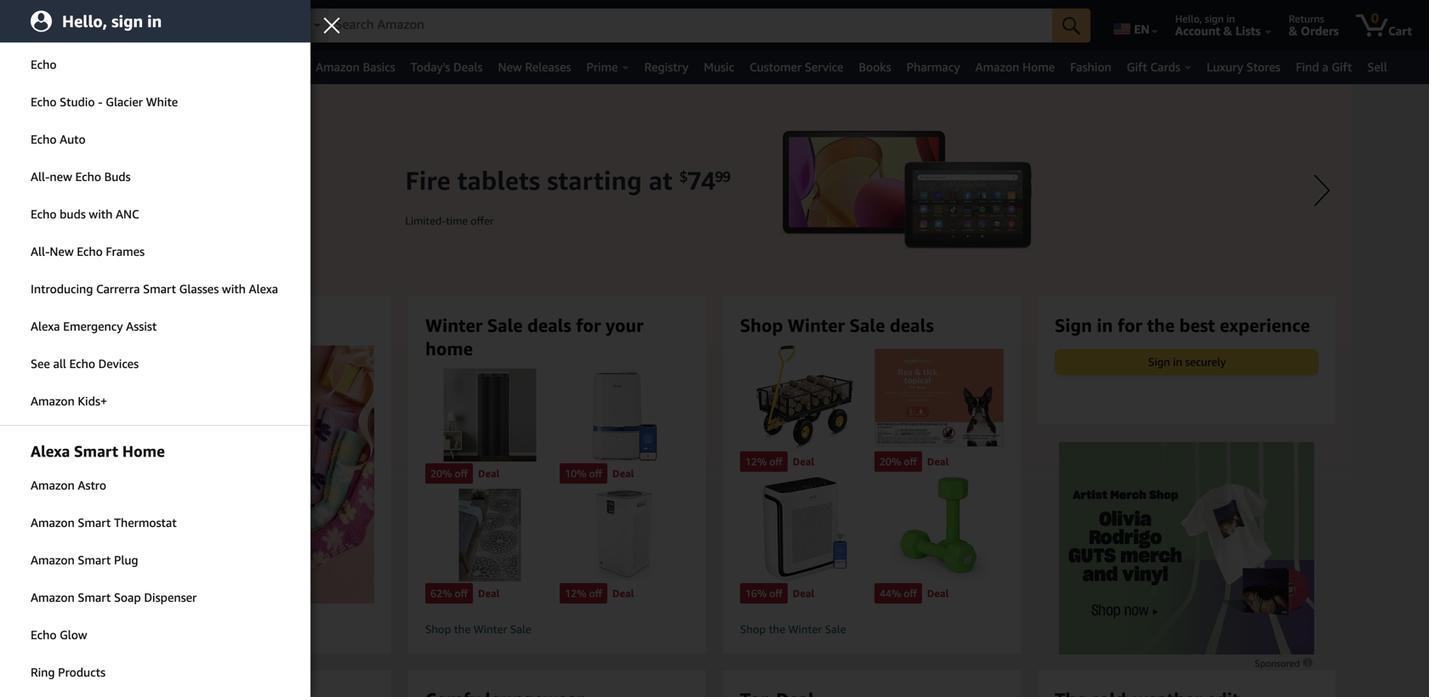 Task type: vqa. For each thing, say whether or not it's contained in the screenshot.
alert icon
no



Task type: describe. For each thing, give the bounding box(es) containing it.
smart for plug
[[78, 554, 111, 568]]

amazon smart thermostat link
[[0, 505, 311, 541]]

fire tablets starting at $74.99. limited-time offer. image
[[77, 84, 1353, 595]]

echo for echo dot with clock
[[31, 20, 57, 34]]

glasses
[[179, 282, 219, 296]]

emergency
[[63, 320, 123, 334]]

deals
[[454, 60, 483, 74]]

customer
[[750, 60, 802, 74]]

amazon for amazon home
[[976, 60, 1020, 74]]

shop the winter sale link for shop winter sale deals
[[740, 623, 1004, 637]]

deal for amazon basics flea and tick topical treatment for small dogs (5 -22 pounds), 6 count (previously solimo) image
[[928, 456, 949, 468]]

registry link
[[637, 55, 696, 79]]

cards
[[1151, 60, 1181, 74]]

leave feedback on sponsored ad element
[[1255, 659, 1315, 670]]

0
[[1372, 10, 1380, 26]]

devices
[[98, 357, 139, 371]]

echo glow link
[[0, 618, 311, 654]]

amazon smart plug link
[[0, 543, 311, 579]]

sponsored
[[1255, 659, 1303, 670]]

amazon kids+ link
[[0, 384, 311, 420]]

off for amazon basics flea and tick topical treatment for small dogs (5 -22 pounds), 6 count (previously solimo) image
[[904, 456, 917, 468]]

10% off
[[565, 468, 602, 480]]

see
[[31, 357, 50, 371]]

off for the levoit 4l smart cool mist humidifier for home bedroom with essential oils, customize humidity for baby & plants, app & voice control, schedule, timer, last up to 40hrs, whisper quiet, handle design image
[[589, 468, 602, 480]]

buds
[[104, 170, 131, 184]]

sign in securely
[[1149, 356, 1227, 369]]

all-new echo frames
[[31, 245, 145, 259]]

44%
[[880, 588, 901, 600]]

with inside introducing carrerra smart glasses with alexa link
[[222, 282, 246, 296]]

62% off
[[431, 588, 468, 600]]

shop winter sale deals image
[[81, 346, 404, 604]]

shop the winter sale for shop winter sale deals
[[740, 623, 846, 637]]

amazon home link
[[968, 55, 1063, 79]]

with for anc
[[89, 207, 113, 221]]

a
[[1323, 60, 1329, 74]]

20% off for joydeco door curtain closet door, closet curtain for open closet, closet curtains for bedroom closet door, door curtains for doorways privacy bedroom(40wx78l) image on the left bottom
[[431, 468, 468, 480]]

fashion
[[1071, 60, 1112, 74]]

amazon astro
[[31, 479, 106, 493]]

amazon home
[[976, 60, 1055, 74]]

amazon for amazon smart plug
[[31, 554, 75, 568]]

home inside winter sale deals for your home
[[425, 338, 473, 359]]

0 horizontal spatial sign
[[112, 11, 143, 31]]

20% for joydeco door curtain closet door, closet curtain for open closet, closet curtains for bedroom closet door, door curtains for doorways privacy bedroom(40wx78l) image on the left bottom
[[431, 468, 452, 480]]

hello, sign in inside navigation navigation
[[1176, 13, 1236, 25]]

amazon smart plug
[[31, 554, 138, 568]]

in inside navigation navigation
[[1227, 13, 1236, 25]]

smart down all-new echo frames 'link'
[[143, 282, 176, 296]]

basics
[[363, 60, 395, 74]]

music
[[704, 60, 735, 74]]

returns & orders
[[1289, 13, 1339, 38]]

sign inside navigation navigation
[[1205, 13, 1224, 25]]

07430
[[234, 13, 264, 25]]

deal for the levoit 4l smart cool mist humidifier for home bedroom with essential oils, customize humidity for baby & plants, app & voice control, schedule, timer, last up to 40hrs, whisper quiet, handle design image
[[613, 468, 634, 480]]

deal for cap barbell neoprene dumbbell weights, 8 lb pair, shamrock image at the right bottom of the page
[[928, 588, 949, 600]]

music link
[[696, 55, 742, 79]]

all-new echo frames link
[[0, 234, 311, 270]]

echo glow
[[31, 628, 87, 642]]

deal for joydeco door curtain closet door, closet curtain for open closet, closet curtains for bedroom closet door, door curtains for doorways privacy bedroom(40wx78l) image on the left bottom
[[478, 468, 500, 480]]

location
[[174, 24, 220, 38]]

sign for sign in for the best experience
[[1055, 315, 1093, 336]]

your
[[606, 315, 644, 336]]

clock
[[109, 20, 139, 34]]

12% off for kenmore pm3020 air purifiers with h13 true hepa filter, covers up to 1500 sq.foot, 24db silentclean 3-stage hepa filtration system, 5 speeds for home large room, kitchens & bedroom image
[[565, 588, 602, 600]]

& for account
[[1224, 24, 1233, 38]]

12% off for vevor steel garden cart, heavy duty 900 lbs capacity, with removable mesh sides to convert into flatbed, utility metal wagon with 180° rotating handle and 10 in tires, perfect for farm, yard image on the right of the page
[[745, 456, 783, 468]]

hello, sign in inside hello, sign in link
[[62, 11, 162, 31]]

home
[[1023, 60, 1055, 74]]

thermostat
[[114, 516, 177, 530]]

products
[[58, 666, 106, 680]]

winter inside winter sale deals for your home
[[425, 315, 483, 336]]

20% off for amazon basics flea and tick topical treatment for small dogs (5 -22 pounds), 6 count (previously solimo) image
[[880, 456, 917, 468]]

amazon basics
[[316, 60, 395, 74]]

0 horizontal spatial hello,
[[62, 11, 107, 31]]

see all echo devices
[[31, 357, 139, 371]]

to
[[180, 13, 190, 25]]

echo dot with clock
[[31, 20, 139, 34]]

astro
[[78, 479, 106, 493]]

mahwah
[[192, 13, 231, 25]]

shop the winter sale link for winter sale deals for your home
[[425, 623, 689, 637]]

registry
[[645, 60, 689, 74]]

new
[[50, 170, 72, 184]]

the for shop winter sale deals
[[769, 623, 786, 637]]

echo for echo buds with anc
[[31, 207, 57, 221]]

echo auto
[[31, 132, 86, 146]]

account
[[1176, 24, 1221, 38]]

experience
[[1220, 315, 1311, 336]]

prime link
[[579, 55, 637, 79]]

sponsored link
[[1255, 656, 1315, 672]]

find a gift link
[[1289, 55, 1360, 79]]

shop down carrerra
[[111, 315, 154, 336]]

see all echo devices link
[[0, 346, 311, 382]]

sell
[[1368, 60, 1388, 74]]

dot
[[60, 20, 79, 34]]

amazon basics flea and tick topical treatment for small dogs (5 -22 pounds), 6 count (previously solimo) image
[[875, 346, 1004, 450]]

gift inside gift cards link
[[1127, 60, 1148, 74]]

all-new echo buds link
[[0, 159, 311, 195]]

amazon for amazon smart soap dispenser
[[31, 591, 75, 605]]

echo studio - glacier white
[[31, 95, 178, 109]]

today's
[[411, 60, 450, 74]]

none submit inside search box
[[1053, 9, 1091, 43]]

0 vertical spatial alexa
[[249, 282, 278, 296]]

sale inside winter sale deals for your home
[[487, 315, 523, 336]]

shop the winter sale for winter sale deals for your home
[[425, 623, 532, 637]]

2 horizontal spatial the
[[1148, 315, 1175, 336]]

shop up vevor steel garden cart, heavy duty 900 lbs capacity, with removable mesh sides to convert into flatbed, utility metal wagon with 180° rotating handle and 10 in tires, perfect for farm, yard image on the right of the page
[[740, 315, 783, 336]]

sell link
[[1360, 55, 1396, 79]]

echo right all
[[69, 357, 95, 371]]

hello, sign in link
[[0, 0, 311, 43]]

10%
[[565, 468, 587, 480]]

echo studio - glacier white link
[[0, 84, 311, 120]]

update
[[130, 24, 171, 38]]

new inside 'link'
[[50, 245, 74, 259]]

off for joydeco door curtain closet door, closet curtain for open closet, closet curtains for bedroom closet door, door curtains for doorways privacy bedroom(40wx78l) image on the left bottom
[[455, 468, 468, 480]]

amazon smart soap dispenser link
[[0, 580, 311, 616]]



Task type: locate. For each thing, give the bounding box(es) containing it.
0 horizontal spatial shop the winter sale link
[[425, 623, 689, 637]]

shop
[[111, 315, 154, 336], [740, 315, 783, 336], [425, 623, 451, 637], [740, 623, 766, 637]]

1 vertical spatial home
[[122, 443, 165, 461]]

anc
[[116, 207, 139, 221]]

0 horizontal spatial alexa
[[31, 320, 60, 334]]

2 horizontal spatial deals
[[890, 315, 934, 336]]

1 vertical spatial 12% off
[[565, 588, 602, 600]]

shop down the 16%
[[740, 623, 766, 637]]

deals
[[260, 315, 304, 336], [528, 315, 572, 336], [890, 315, 934, 336]]

account & lists
[[1176, 24, 1261, 38]]

1 all- from the top
[[31, 170, 50, 184]]

amazon inside amazon home link
[[976, 60, 1020, 74]]

echo left the dot at the left of page
[[31, 20, 57, 34]]

1 horizontal spatial sign
[[1205, 13, 1224, 25]]

2 & from the left
[[1289, 24, 1298, 38]]

deal for vevor steel garden cart, heavy duty 900 lbs capacity, with removable mesh sides to convert into flatbed, utility metal wagon with 180° rotating handle and 10 in tires, perfect for farm, yard image on the right of the page
[[793, 456, 815, 468]]

off for vevor steel garden cart, heavy duty 900 lbs capacity, with removable mesh sides to convert into flatbed, utility metal wagon with 180° rotating handle and 10 in tires, perfect for farm, yard image on the right of the page
[[770, 456, 783, 468]]

all- down echo auto
[[31, 170, 50, 184]]

1 gift from the left
[[1127, 60, 1148, 74]]

Search Amazon text field
[[329, 9, 1053, 42]]

none search field inside navigation navigation
[[284, 9, 1091, 44]]

gift cards link
[[1120, 55, 1200, 79]]

sponsored ad element
[[1059, 443, 1315, 655]]

0 horizontal spatial sign
[[1055, 315, 1093, 336]]

kenmore pm3020 air purifiers with h13 true hepa filter, covers up to 1500 sq.foot, 24db silentclean 3-stage hepa filtration system, 5 speeds for home large room, kitchens & bedroom image
[[560, 489, 689, 582]]

1 horizontal spatial shop the winter sale
[[740, 623, 846, 637]]

0 vertical spatial all-
[[31, 170, 50, 184]]

deal down joydeco door curtain closet door, closet curtain for open closet, closet curtains for bedroom closet door, door curtains for doorways privacy bedroom(40wx78l) image on the left bottom
[[478, 468, 500, 480]]

with left anc on the top left of page
[[89, 207, 113, 221]]

1 horizontal spatial gift
[[1332, 60, 1353, 74]]

deal right 16% off
[[793, 588, 815, 600]]

1 for from the left
[[576, 315, 601, 336]]

cap barbell neoprene dumbbell weights, 8 lb pair, shamrock image
[[875, 478, 1004, 582]]

alexa right "glasses"
[[249, 282, 278, 296]]

off right 10%
[[589, 468, 602, 480]]

& left "lists"
[[1224, 24, 1233, 38]]

winter sale deals for your home
[[425, 315, 644, 359]]

deal right 44% off
[[928, 588, 949, 600]]

echo for echo glow
[[31, 628, 57, 642]]

smart down astro
[[78, 516, 111, 530]]

amazon smart thermostat
[[31, 516, 177, 530]]

amazon left basics
[[316, 60, 360, 74]]

20% down joydeco door curtain closet door, closet curtain for open closet, closet curtains for bedroom closet door, door curtains for doorways privacy bedroom(40wx78l) image on the left bottom
[[431, 468, 452, 480]]

2 shop the winter sale link from the left
[[740, 623, 1004, 637]]

cart
[[1389, 24, 1413, 38]]

1 horizontal spatial 20%
[[880, 456, 901, 468]]

0 horizontal spatial 20% off
[[431, 468, 468, 480]]

with right "glasses"
[[222, 282, 246, 296]]

hello,
[[62, 11, 107, 31], [1176, 13, 1203, 25]]

deal right 10% off
[[613, 468, 634, 480]]

1 shop winter sale deals from the left
[[111, 315, 304, 336]]

alexa
[[31, 443, 70, 461]]

echo left 'auto'
[[31, 132, 57, 146]]

with for clock
[[82, 20, 106, 34]]

all- for new
[[31, 170, 50, 184]]

None search field
[[284, 9, 1091, 44]]

shop the winter sale down 62% off
[[425, 623, 532, 637]]

amazon down alexa
[[31, 479, 75, 493]]

amazon for amazon astro
[[31, 479, 75, 493]]

1 horizontal spatial deals
[[528, 315, 572, 336]]

0 horizontal spatial for
[[576, 315, 601, 336]]

smart
[[74, 443, 118, 461]]

amazon inside amazon astro link
[[31, 479, 75, 493]]

shop the winter sale down 16% off
[[740, 623, 846, 637]]

gift right a
[[1332, 60, 1353, 74]]

0 horizontal spatial 12% off
[[565, 588, 602, 600]]

2 gift from the left
[[1332, 60, 1353, 74]]

None submit
[[1053, 9, 1091, 43]]

1 horizontal spatial alexa
[[249, 282, 278, 296]]

0 horizontal spatial shop winter sale deals
[[111, 315, 304, 336]]

assist
[[126, 320, 157, 334]]

44% off
[[880, 588, 917, 600]]

16% off
[[745, 588, 783, 600]]

alexa
[[249, 282, 278, 296], [31, 320, 60, 334]]

amazon for amazon smart thermostat
[[31, 516, 75, 530]]

amazon down all
[[31, 394, 75, 408]]

alexa up see
[[31, 320, 60, 334]]

2 for from the left
[[1118, 315, 1143, 336]]

service
[[805, 60, 844, 74]]

with
[[82, 20, 106, 34], [89, 207, 113, 221], [222, 282, 246, 296]]

introducing carrerra smart glasses with alexa
[[31, 282, 278, 296]]

deal for kenmore pm3020 air purifiers with h13 true hepa filter, covers up to 1500 sq.foot, 24db silentclean 3-stage hepa filtration system, 5 speeds for home large room, kitchens & bedroom image
[[613, 588, 634, 600]]

winter
[[158, 315, 215, 336], [425, 315, 483, 336], [788, 315, 845, 336], [474, 623, 507, 637], [789, 623, 822, 637]]

deal down kenmore pm3020 air purifiers with h13 true hepa filter, covers up to 1500 sq.foot, 24db silentclean 3-stage hepa filtration system, 5 speeds for home large room, kitchens & bedroom image
[[613, 588, 634, 600]]

smart left the plug
[[78, 554, 111, 568]]

gift left cards
[[1127, 60, 1148, 74]]

buds
[[60, 207, 86, 221]]

0 horizontal spatial new
[[50, 245, 74, 259]]

echo left buds
[[31, 207, 57, 221]]

1 horizontal spatial 20% off
[[880, 456, 917, 468]]

1 horizontal spatial 12% off
[[745, 456, 783, 468]]

1 vertical spatial sign
[[1149, 356, 1171, 369]]

all button
[[9, 51, 59, 84]]

1 vertical spatial 12%
[[565, 588, 587, 600]]

find
[[1296, 60, 1320, 74]]

lists
[[1236, 24, 1261, 38]]

alexa smart home
[[31, 443, 165, 461]]

joydeco door curtain closet door, closet curtain for open closet, closet curtains for bedroom closet door, door curtains for doorways privacy bedroom(40wx78l) image
[[425, 369, 555, 462]]

12% down vevor steel garden cart, heavy duty 900 lbs capacity, with removable mesh sides to convert into flatbed, utility metal wagon with 180° rotating handle and 10 in tires, perfect for farm, yard image on the right of the page
[[745, 456, 767, 468]]

main content
[[0, 84, 1430, 698]]

amazon up echo glow
[[31, 591, 75, 605]]

amazon inside amazon kids+ link
[[31, 394, 75, 408]]

deal down vevor steel garden cart, heavy duty 900 lbs capacity, with removable mesh sides to convert into flatbed, utility metal wagon with 180° rotating handle and 10 in tires, perfect for farm, yard image on the right of the page
[[793, 456, 815, 468]]

stores
[[1247, 60, 1281, 74]]

1 vertical spatial alexa
[[31, 320, 60, 334]]

amazon basics link
[[308, 55, 403, 79]]

the down 16% off
[[769, 623, 786, 637]]

12% for kenmore pm3020 air purifiers with h13 true hepa filter, covers up to 1500 sq.foot, 24db silentclean 3-stage hepa filtration system, 5 speeds for home large room, kitchens & bedroom image
[[565, 588, 587, 600]]

new inside navigation navigation
[[498, 60, 522, 74]]

1 vertical spatial new
[[50, 245, 74, 259]]

amazon for amazon basics
[[316, 60, 360, 74]]

en
[[1134, 22, 1150, 36]]

rugshop modern floral circles design for living room,bedroom,home office,kitchen non shedding runner rug 2' x 7' 2" gray image
[[425, 489, 555, 582]]

carrerra
[[96, 282, 140, 296]]

all- inside 'link'
[[31, 245, 50, 259]]

customer service
[[750, 60, 844, 74]]

off down amazon basics flea and tick topical treatment for small dogs (5 -22 pounds), 6 count (previously solimo) image
[[904, 456, 917, 468]]

for inside winter sale deals for your home
[[576, 315, 601, 336]]

all-new echo buds
[[31, 170, 131, 184]]

0 horizontal spatial home
[[122, 443, 165, 461]]

20% off down joydeco door curtain closet door, closet curtain for open closet, closet curtains for bedroom closet door, door curtains for doorways privacy bedroom(40wx78l) image on the left bottom
[[431, 468, 468, 480]]

0 vertical spatial with
[[82, 20, 106, 34]]

1 horizontal spatial new
[[498, 60, 522, 74]]

new releases
[[498, 60, 571, 74]]

12% off down kenmore pm3020 air purifiers with h13 true hepa filter, covers up to 1500 sq.foot, 24db silentclean 3-stage hepa filtration system, 5 speeds for home large room, kitchens & bedroom image
[[565, 588, 602, 600]]

off
[[770, 456, 783, 468], [904, 456, 917, 468], [455, 468, 468, 480], [589, 468, 602, 480], [455, 588, 468, 600], [589, 588, 602, 600], [770, 588, 783, 600], [904, 588, 917, 600]]

deal down amazon basics flea and tick topical treatment for small dogs (5 -22 pounds), 6 count (previously solimo) image
[[928, 456, 949, 468]]

sign for sign in securely
[[1149, 356, 1171, 369]]

0 vertical spatial sign
[[1055, 315, 1093, 336]]

luxury stores
[[1207, 60, 1281, 74]]

0 vertical spatial 12%
[[745, 456, 767, 468]]

0 horizontal spatial the
[[454, 623, 471, 637]]

1 shop the winter sale from the left
[[425, 623, 532, 637]]

echo dot with clock link
[[0, 9, 311, 45]]

20%
[[880, 456, 901, 468], [431, 468, 452, 480]]

navigation navigation
[[0, 0, 1430, 84]]

introducing
[[31, 282, 93, 296]]

0 horizontal spatial &
[[1224, 24, 1233, 38]]

echo link
[[0, 47, 311, 83]]

off down joydeco door curtain closet door, closet curtain for open closet, closet curtains for bedroom closet door, door curtains for doorways privacy bedroom(40wx78l) image on the left bottom
[[455, 468, 468, 480]]

12% down kenmore pm3020 air purifiers with h13 true hepa filter, covers up to 1500 sq.foot, 24db silentclean 3-stage hepa filtration system, 5 speeds for home large room, kitchens & bedroom image
[[565, 588, 587, 600]]

hello, right en
[[1176, 13, 1203, 25]]

smart left soap
[[78, 591, 111, 605]]

echo auto link
[[0, 122, 311, 157]]

for
[[576, 315, 601, 336], [1118, 315, 1143, 336]]

0 horizontal spatial 20%
[[431, 468, 452, 480]]

fashion link
[[1063, 55, 1120, 79]]

1 horizontal spatial hello, sign in
[[1176, 13, 1236, 25]]

2 vertical spatial with
[[222, 282, 246, 296]]

books link
[[851, 55, 899, 79]]

today's deals link
[[403, 55, 491, 79]]

main content containing shop winter sale deals
[[0, 84, 1430, 698]]

frames
[[106, 245, 145, 259]]

amazon left "home" at the right of the page
[[976, 60, 1020, 74]]

with right the dot at the left of page
[[82, 20, 106, 34]]

0 horizontal spatial hello, sign in
[[62, 11, 162, 31]]

0 horizontal spatial shop the winter sale
[[425, 623, 532, 637]]

12%
[[745, 456, 767, 468], [565, 588, 587, 600]]

new left releases
[[498, 60, 522, 74]]

sign
[[112, 11, 143, 31], [1205, 13, 1224, 25]]

shop winter sale deals down "glasses"
[[111, 315, 304, 336]]

echo
[[31, 20, 57, 34], [31, 57, 57, 71], [31, 95, 57, 109], [31, 132, 57, 146], [75, 170, 101, 184], [31, 207, 57, 221], [77, 245, 103, 259], [69, 357, 95, 371], [31, 628, 57, 642]]

home up amazon astro link
[[122, 443, 165, 461]]

1 deals from the left
[[260, 315, 304, 336]]

12% for vevor steel garden cart, heavy duty 900 lbs capacity, with removable mesh sides to convert into flatbed, utility metal wagon with 180° rotating handle and 10 in tires, perfect for farm, yard image on the right of the page
[[745, 456, 767, 468]]

amazon inside amazon basics link
[[316, 60, 360, 74]]

deal for 'rugshop modern floral circles design for living room,bedroom,home office,kitchen non shedding runner rug 2' x 7' 2" gray' image
[[478, 588, 500, 600]]

glow
[[60, 628, 87, 642]]

0 horizontal spatial deals
[[260, 315, 304, 336]]

1 horizontal spatial 12%
[[745, 456, 767, 468]]

the left best
[[1148, 315, 1175, 336]]

0 horizontal spatial gift
[[1127, 60, 1148, 74]]

delivering to mahwah 07430 update location
[[130, 13, 264, 38]]

echo down amazon 'image'
[[31, 57, 57, 71]]

0 vertical spatial home
[[425, 338, 473, 359]]

amazon for amazon kids+
[[31, 394, 75, 408]]

deals inside winter sale deals for your home
[[528, 315, 572, 336]]

0 horizontal spatial 12%
[[565, 588, 587, 600]]

echo left the studio
[[31, 95, 57, 109]]

new up 'introducing'
[[50, 245, 74, 259]]

2 deals from the left
[[528, 315, 572, 336]]

& inside returns & orders
[[1289, 24, 1298, 38]]

with inside echo buds with anc link
[[89, 207, 113, 221]]

1 horizontal spatial shop winter sale deals
[[740, 315, 934, 336]]

levoit 4l smart cool mist humidifier for home bedroom with essential oils, customize humidity for baby & plants, app & voice control, schedule, timer, last up to 40hrs, whisper quiet, handle design image
[[560, 369, 689, 462]]

& left orders
[[1289, 24, 1298, 38]]

books
[[859, 60, 892, 74]]

1 vertical spatial with
[[89, 207, 113, 221]]

hello, inside navigation navigation
[[1176, 13, 1203, 25]]

alexa emergency assist link
[[0, 309, 311, 345]]

hello, sign in
[[62, 11, 162, 31], [1176, 13, 1236, 25]]

off down kenmore pm3020 air purifiers with h13 true hepa filter, covers up to 1500 sq.foot, 24db silentclean 3-stage hepa filtration system, 5 speeds for home large room, kitchens & bedroom image
[[589, 588, 602, 600]]

off right the 16%
[[770, 588, 783, 600]]

smart for thermostat
[[78, 516, 111, 530]]

securely
[[1186, 356, 1227, 369]]

off right 44%
[[904, 588, 917, 600]]

2 all- from the top
[[31, 245, 50, 259]]

deal for levoit air purifiers for home large room up to 1900 ft² in 1 hr with washable filters, air quality monitor, smart wifi, hepa filter captures allergies, pet hair, smoke, pollen in bedroom, vital 200s image
[[793, 588, 815, 600]]

amazon down amazon smart thermostat
[[31, 554, 75, 568]]

& for returns
[[1289, 24, 1298, 38]]

0 vertical spatial 12% off
[[745, 456, 783, 468]]

echo for echo auto
[[31, 132, 57, 146]]

the for winter sale deals for your home
[[454, 623, 471, 637]]

amazon image
[[15, 15, 98, 41]]

new releases link
[[491, 55, 579, 79]]

hello, left clock
[[62, 11, 107, 31]]

off for cap barbell neoprene dumbbell weights, 8 lb pair, shamrock image at the right bottom of the page
[[904, 588, 917, 600]]

levoit air purifiers for home large room up to 1900 ft² in 1 hr with washable filters, air quality monitor, smart wifi, hepa filter captures allergies, pet hair, smoke, pollen in bedroom, vital 200s image
[[740, 478, 870, 582]]

echo left glow
[[31, 628, 57, 642]]

alexa emergency assist
[[31, 320, 157, 334]]

echo for echo studio - glacier white
[[31, 95, 57, 109]]

gift inside 'find a gift' link
[[1332, 60, 1353, 74]]

off for kenmore pm3020 air purifiers with h13 true hepa filter, covers up to 1500 sq.foot, 24db silentclean 3-stage hepa filtration system, 5 speeds for home large room, kitchens & bedroom image
[[589, 588, 602, 600]]

off down vevor steel garden cart, heavy duty 900 lbs capacity, with removable mesh sides to convert into flatbed, utility metal wagon with 180° rotating handle and 10 in tires, perfect for farm, yard image on the right of the page
[[770, 456, 783, 468]]

gift cards
[[1127, 60, 1181, 74]]

for left best
[[1118, 315, 1143, 336]]

amazon inside amazon smart soap dispenser link
[[31, 591, 75, 605]]

amazon down amazon astro
[[31, 516, 75, 530]]

plug
[[114, 554, 138, 568]]

20% off down amazon basics flea and tick topical treatment for small dogs (5 -22 pounds), 6 count (previously solimo) image
[[880, 456, 917, 468]]

for left your on the left of page
[[576, 315, 601, 336]]

1 horizontal spatial sign
[[1149, 356, 1171, 369]]

1 horizontal spatial home
[[425, 338, 473, 359]]

home up joydeco door curtain closet door, closet curtain for open closet, closet curtains for bedroom closet door, door curtains for doorways privacy bedroom(40wx78l) image on the left bottom
[[425, 338, 473, 359]]

1 horizontal spatial hello,
[[1176, 13, 1203, 25]]

shop down 62%
[[425, 623, 451, 637]]

1 shop the winter sale link from the left
[[425, 623, 689, 637]]

1 & from the left
[[1224, 24, 1233, 38]]

20% down amazon basics flea and tick topical treatment for small dogs (5 -22 pounds), 6 count (previously solimo) image
[[880, 456, 901, 468]]

1 horizontal spatial &
[[1289, 24, 1298, 38]]

12% off down vevor steel garden cart, heavy duty 900 lbs capacity, with removable mesh sides to convert into flatbed, utility metal wagon with 180° rotating handle and 10 in tires, perfect for farm, yard image on the right of the page
[[745, 456, 783, 468]]

all- up 'introducing'
[[31, 245, 50, 259]]

1 vertical spatial all-
[[31, 245, 50, 259]]

orders
[[1301, 24, 1339, 38]]

shop winter sale deals up vevor steel garden cart, heavy duty 900 lbs capacity, with removable mesh sides to convert into flatbed, utility metal wagon with 180° rotating handle and 10 in tires, perfect for farm, yard image on the right of the page
[[740, 315, 934, 336]]

vevor steel garden cart, heavy duty 900 lbs capacity, with removable mesh sides to convert into flatbed, utility metal wagon with 180° rotating handle and 10 in tires, perfect for farm, yard image
[[740, 346, 870, 450]]

all-
[[31, 170, 50, 184], [31, 245, 50, 259]]

echo right new at top
[[75, 170, 101, 184]]

3 deals from the left
[[890, 315, 934, 336]]

amazon inside amazon smart plug link
[[31, 554, 75, 568]]

1 horizontal spatial shop the winter sale link
[[740, 623, 1004, 637]]

kids+
[[78, 394, 107, 408]]

the down 62% off
[[454, 623, 471, 637]]

2 shop winter sale deals from the left
[[740, 315, 934, 336]]

1 horizontal spatial for
[[1118, 315, 1143, 336]]

new
[[498, 60, 522, 74], [50, 245, 74, 259]]

off for 'rugshop modern floral circles design for living room,bedroom,home office,kitchen non shedding runner rug 2' x 7' 2" gray' image
[[455, 588, 468, 600]]

with inside echo dot with clock link
[[82, 20, 106, 34]]

off for levoit air purifiers for home large room up to 1900 ft² in 1 hr with washable filters, air quality monitor, smart wifi, hepa filter captures allergies, pet hair, smoke, pollen in bedroom, vital 200s image
[[770, 588, 783, 600]]

deal right 62% off
[[478, 588, 500, 600]]

1 horizontal spatial the
[[769, 623, 786, 637]]

echo inside 'link'
[[77, 245, 103, 259]]

2 shop the winter sale from the left
[[740, 623, 846, 637]]

find a gift
[[1296, 60, 1353, 74]]

smart for soap
[[78, 591, 111, 605]]

0 vertical spatial new
[[498, 60, 522, 74]]

white
[[146, 95, 178, 109]]

auto
[[60, 132, 86, 146]]

best
[[1180, 315, 1216, 336]]

20% for amazon basics flea and tick topical treatment for small dogs (5 -22 pounds), 6 count (previously solimo) image
[[880, 456, 901, 468]]

ring
[[31, 666, 55, 680]]

today's deals
[[411, 60, 483, 74]]

dispenser
[[144, 591, 197, 605]]

echo buds with anc
[[31, 207, 139, 221]]

off right 62%
[[455, 588, 468, 600]]

16%
[[745, 588, 767, 600]]

amazon smart soap dispenser
[[31, 591, 197, 605]]

-
[[98, 95, 103, 109]]

shop the winter sale
[[425, 623, 532, 637], [740, 623, 846, 637]]

studio
[[60, 95, 95, 109]]

echo buds with anc link
[[0, 197, 311, 232]]

echo left frames
[[77, 245, 103, 259]]

amazon astro link
[[0, 468, 311, 504]]

all- for new
[[31, 245, 50, 259]]

echo for echo
[[31, 57, 57, 71]]



